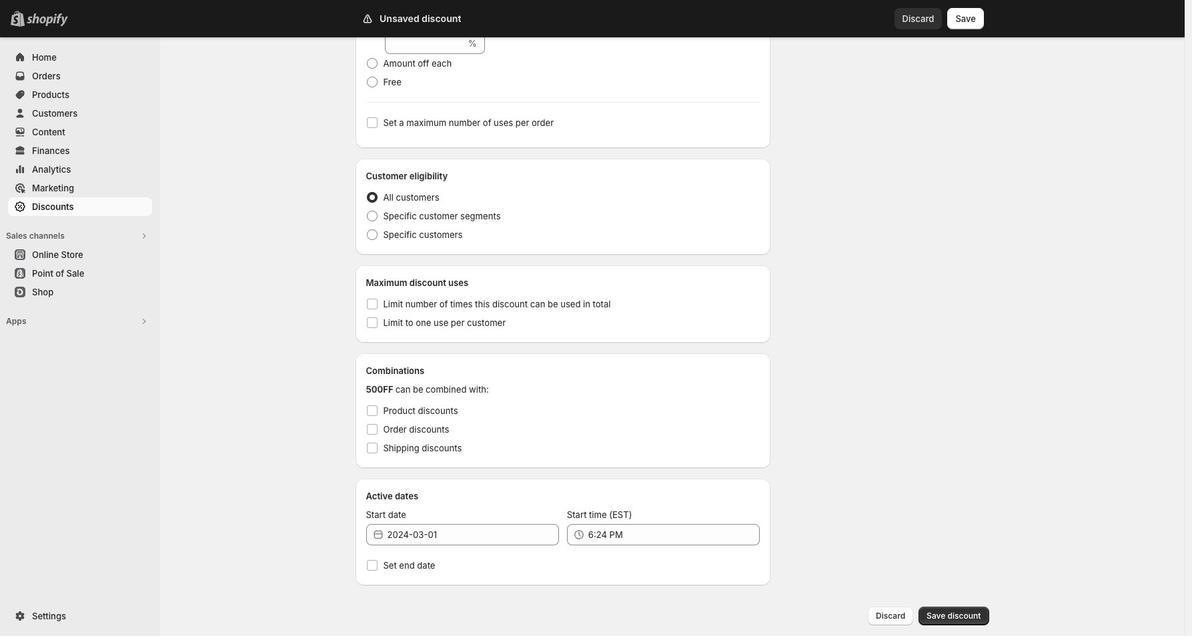 Task type: locate. For each thing, give the bounding box(es) containing it.
shopify image
[[27, 13, 68, 27]]

None text field
[[385, 33, 466, 54]]



Task type: vqa. For each thing, say whether or not it's contained in the screenshot.
Enter time text field
yes



Task type: describe. For each thing, give the bounding box(es) containing it.
Enter time text field
[[589, 525, 760, 546]]

YYYY-MM-DD text field
[[387, 525, 559, 546]]



